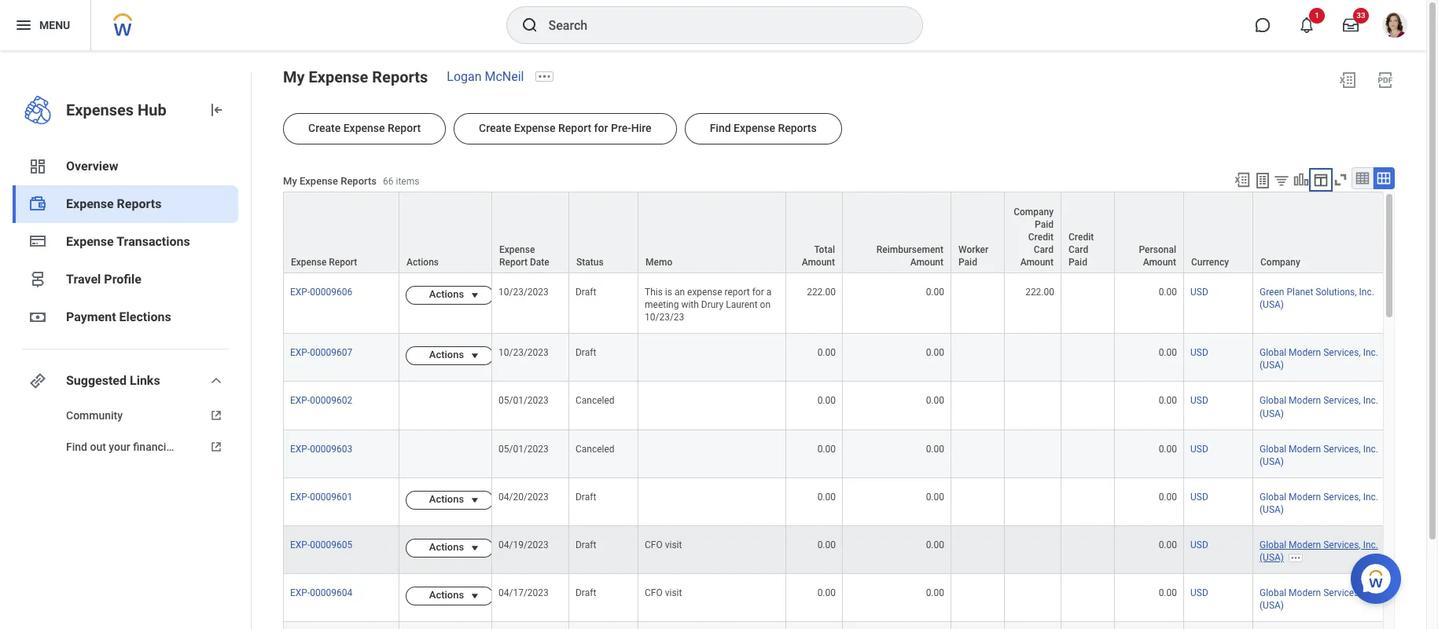 Task type: vqa. For each thing, say whether or not it's contained in the screenshot.
FOOTER
no



Task type: describe. For each thing, give the bounding box(es) containing it.
amount for reimbursement
[[910, 257, 944, 268]]

usd link for exp-00009602
[[1191, 393, 1209, 407]]

reports inside navigation pane region
[[117, 197, 162, 212]]

notifications large image
[[1299, 17, 1315, 33]]

find out your financial well-being
[[66, 441, 228, 454]]

4 global modern services, inc. (usa) from the top
[[1260, 492, 1379, 516]]

usd for 00009606
[[1191, 287, 1209, 298]]

expense report
[[291, 257, 357, 268]]

create expense report for pre-hire
[[479, 122, 652, 134]]

my for my expense reports 66 items
[[283, 176, 297, 187]]

04/20/2023
[[499, 492, 549, 503]]

credit card image
[[28, 232, 47, 251]]

logan mcneil
[[447, 69, 524, 84]]

exp-00009601 link
[[290, 489, 352, 503]]

ext link image for community
[[207, 408, 226, 424]]

status button
[[569, 193, 638, 273]]

3 draft from the top
[[576, 492, 596, 503]]

dashboard image
[[28, 157, 47, 176]]

global for 00009602
[[1260, 396, 1287, 407]]

my expense reports
[[283, 68, 428, 87]]

usd link for exp-00009606
[[1191, 284, 1209, 298]]

actions for 2nd actions button from the top
[[429, 349, 464, 361]]

personal amount
[[1139, 245, 1176, 268]]

actions button for 04/20/2023
[[406, 491, 469, 510]]

5 actions row from the top
[[283, 575, 1401, 623]]

global for 00009607
[[1260, 348, 1287, 359]]

4 actions row from the top
[[283, 527, 1401, 575]]

personal amount column header
[[1115, 192, 1184, 275]]

global modern services, inc. (usa) link for exp-00009602
[[1260, 393, 1379, 420]]

actions button
[[400, 193, 492, 273]]

caret down image for 2nd actions button from the top
[[466, 350, 484, 363]]

expense reports
[[66, 197, 162, 212]]

caret down image for 10/23/2023's actions button
[[466, 289, 484, 302]]

payment elections
[[66, 310, 171, 325]]

planet
[[1287, 287, 1314, 298]]

travel profile link
[[13, 261, 238, 299]]

task pay image
[[28, 195, 47, 214]]

this
[[645, 287, 663, 298]]

reimbursement amount
[[877, 245, 944, 268]]

items
[[396, 176, 419, 187]]

global modern services, inc. (usa) for exp-00009602
[[1260, 396, 1379, 420]]

usd for 00009607
[[1191, 348, 1209, 359]]

00009603
[[310, 444, 352, 455]]

modern for 00009607
[[1289, 348, 1321, 359]]

draft for exp-00009607
[[576, 348, 596, 359]]

expense transactions
[[66, 234, 190, 249]]

paid for company
[[1035, 219, 1054, 230]]

report inside button
[[388, 122, 421, 134]]

company for company paid credit card amount
[[1014, 207, 1054, 218]]

expense report date
[[499, 245, 550, 268]]

modern for 00009605
[[1289, 540, 1321, 551]]

4 actions button from the top
[[406, 539, 469, 558]]

with
[[681, 300, 699, 311]]

company paid credit card amount button
[[1005, 193, 1061, 273]]

company paid credit card amount column header
[[1005, 192, 1062, 275]]

usd for 00009604
[[1191, 588, 1209, 599]]

suggested links
[[66, 374, 160, 388]]

4 services, from the top
[[1324, 492, 1361, 503]]

1
[[1315, 11, 1320, 20]]

exp-00009601
[[290, 492, 352, 503]]

actions for 4th actions button from the top
[[429, 542, 464, 554]]

inc. for 00009606
[[1359, 287, 1375, 298]]

justify image
[[14, 16, 33, 35]]

exp- for 00009602
[[290, 396, 310, 407]]

2 actions row from the top
[[283, 334, 1401, 383]]

exp-00009607 link
[[290, 345, 352, 359]]

global modern services, inc. (usa) for exp-00009607
[[1260, 348, 1379, 371]]

green planet solutions, inc. (usa) link
[[1260, 284, 1375, 311]]

global modern services, inc. (usa) for exp-00009604
[[1260, 588, 1379, 612]]

financial
[[133, 441, 175, 454]]

report inside column header
[[329, 257, 357, 268]]

04/19/2023
[[499, 540, 549, 551]]

00009605
[[310, 540, 352, 551]]

out
[[90, 441, 106, 454]]

meeting
[[645, 300, 679, 311]]

status column header
[[569, 192, 639, 275]]

global for 00009603
[[1260, 444, 1287, 455]]

a
[[767, 287, 772, 298]]

inc. for 00009602
[[1363, 396, 1379, 407]]

an
[[675, 287, 685, 298]]

total amount button
[[786, 193, 842, 273]]

cfo visit for 04/19/2023
[[645, 540, 682, 551]]

actions button for 04/17/2023
[[406, 588, 469, 606]]

row containing exp-00009602
[[283, 383, 1401, 431]]

exp-00009606 link
[[290, 284, 352, 298]]

overview link
[[13, 148, 238, 186]]

10/23/2023 for exp-00009607
[[499, 348, 549, 359]]

report inside button
[[558, 122, 591, 134]]

global modern services, inc. (usa) link for exp-00009607
[[1260, 345, 1379, 371]]

4 row from the top
[[283, 623, 1401, 630]]

community
[[66, 410, 123, 422]]

timeline milestone image
[[28, 271, 47, 289]]

find expense reports button
[[685, 113, 842, 145]]

transactions
[[117, 234, 190, 249]]

actions for actions popup button at top
[[407, 257, 439, 268]]

expense report date column header
[[492, 192, 569, 275]]

global modern services, inc. (usa) for exp-00009603
[[1260, 444, 1379, 468]]

global modern services, inc. (usa) for exp-00009605
[[1260, 540, 1379, 564]]

4 global modern services, inc. (usa) link from the top
[[1260, 489, 1379, 516]]

(usa) for 00009606
[[1260, 300, 1284, 311]]

menu
[[39, 19, 70, 31]]

transformation import image
[[207, 101, 226, 120]]

date
[[530, 257, 550, 268]]

payment
[[66, 310, 116, 325]]

visit for 04/19/2023
[[665, 540, 682, 551]]

row containing company paid credit card amount
[[283, 192, 1401, 275]]

expand/collapse chart image
[[1293, 171, 1310, 189]]

personal amount button
[[1115, 193, 1184, 273]]

company paid credit card amount
[[1014, 207, 1054, 268]]

create for create expense report
[[308, 122, 341, 134]]

actions button for 10/23/2023
[[406, 286, 469, 305]]

worker paid
[[959, 245, 989, 268]]

search image
[[520, 16, 539, 35]]

modern for 00009604
[[1289, 588, 1321, 599]]

card inside company paid credit card amount
[[1034, 245, 1054, 256]]

personal
[[1139, 245, 1176, 256]]

00009601
[[310, 492, 352, 503]]

exp-00009604
[[290, 588, 352, 599]]

exp-00009607
[[290, 348, 352, 359]]

link image
[[28, 372, 47, 391]]

draft for exp-00009604
[[576, 588, 596, 599]]

exp-00009602 link
[[290, 393, 352, 407]]

find for find expense reports
[[710, 122, 731, 134]]

(usa) for 00009602
[[1260, 409, 1284, 420]]

currency button
[[1184, 193, 1253, 273]]

create expense report button
[[283, 113, 446, 145]]

exp-00009602
[[290, 396, 352, 407]]

exp- for 00009601
[[290, 492, 310, 503]]

inc. for 00009607
[[1363, 348, 1379, 359]]

exp-00009603 link
[[290, 441, 352, 455]]

expenses hub element
[[66, 99, 194, 121]]

solutions,
[[1316, 287, 1357, 298]]

total amount
[[802, 245, 835, 268]]

being
[[201, 441, 228, 454]]

05/01/2023 for 00009603
[[499, 444, 549, 455]]

00009602
[[310, 396, 352, 407]]

exp- for 00009604
[[290, 588, 310, 599]]

travel
[[66, 272, 101, 287]]

reports for my expense reports 66 items
[[341, 176, 377, 187]]

exp- for 00009607
[[290, 348, 310, 359]]

inbox large image
[[1343, 17, 1359, 33]]

modern for 00009603
[[1289, 444, 1321, 455]]

expense report button
[[284, 193, 399, 273]]

pre-
[[611, 122, 631, 134]]

services, for 00009604
[[1324, 588, 1361, 599]]

find for find out your financial well-being
[[66, 441, 87, 454]]

inc. for 00009605
[[1363, 540, 1379, 551]]

5 usd link from the top
[[1191, 489, 1209, 503]]

overview
[[66, 159, 118, 174]]

services, for 00009605
[[1324, 540, 1361, 551]]

expense report date button
[[492, 193, 569, 273]]

elections
[[119, 310, 171, 325]]

create expense report
[[308, 122, 421, 134]]

credit card paid column header
[[1062, 192, 1115, 275]]

04/17/2023
[[499, 588, 549, 599]]

fullscreen image
[[1332, 171, 1349, 189]]

expense transactions link
[[13, 223, 238, 261]]

usd for 00009602
[[1191, 396, 1209, 407]]

worker
[[959, 245, 989, 256]]

actions column header
[[400, 192, 492, 275]]

status
[[576, 257, 604, 268]]

caret down image for 04/20/2023
[[466, 494, 484, 507]]

3 actions row from the top
[[283, 479, 1401, 527]]

report inside expense report date
[[499, 257, 528, 268]]



Task type: locate. For each thing, give the bounding box(es) containing it.
1 horizontal spatial paid
[[1035, 219, 1054, 230]]

create inside button
[[308, 122, 341, 134]]

0 horizontal spatial create
[[308, 122, 341, 134]]

currency
[[1191, 257, 1229, 268]]

hub
[[138, 101, 166, 120]]

row
[[283, 192, 1401, 275], [283, 383, 1401, 431], [283, 431, 1401, 479], [283, 623, 1401, 630]]

amount for total
[[802, 257, 835, 268]]

usd for 00009603
[[1191, 444, 1209, 455]]

33 button
[[1334, 8, 1369, 42]]

3 global modern services, inc. (usa) from the top
[[1260, 444, 1379, 468]]

1 vertical spatial my
[[283, 176, 297, 187]]

total
[[814, 245, 835, 256]]

caret down image left 04/19/2023
[[466, 543, 484, 555]]

links
[[130, 374, 160, 388]]

1 button
[[1290, 8, 1325, 42]]

inc. for 00009604
[[1363, 588, 1379, 599]]

2 vertical spatial caret down image
[[466, 591, 484, 603]]

1 vertical spatial cfo visit
[[645, 588, 682, 599]]

0 vertical spatial caret down image
[[466, 494, 484, 507]]

reports inside button
[[778, 122, 817, 134]]

1 vertical spatial caret down image
[[466, 350, 484, 363]]

0 vertical spatial cfo visit
[[645, 540, 682, 551]]

usd for 00009605
[[1191, 540, 1209, 551]]

2 horizontal spatial paid
[[1069, 257, 1088, 268]]

6 exp- from the top
[[290, 540, 310, 551]]

2 row from the top
[[283, 383, 1401, 431]]

exp- down exp-00009605
[[290, 588, 310, 599]]

expense inside expense report date
[[499, 245, 535, 256]]

2 05/01/2023 from the top
[[499, 444, 549, 455]]

1 vertical spatial find
[[66, 441, 87, 454]]

caret down image
[[466, 289, 484, 302], [466, 350, 484, 363]]

modern
[[1289, 348, 1321, 359], [1289, 396, 1321, 407], [1289, 444, 1321, 455], [1289, 492, 1321, 503], [1289, 540, 1321, 551], [1289, 588, 1321, 599]]

paid left credit card paid 'popup button'
[[1035, 219, 1054, 230]]

2 services, from the top
[[1324, 396, 1361, 407]]

chevron down small image
[[207, 372, 226, 391]]

7 (usa) from the top
[[1260, 601, 1284, 612]]

ext link image up being at the bottom of page
[[207, 408, 226, 424]]

services,
[[1324, 348, 1361, 359], [1324, 396, 1361, 407], [1324, 444, 1361, 455], [1324, 492, 1361, 503], [1324, 540, 1361, 551], [1324, 588, 1361, 599]]

ext link image right well-
[[207, 440, 226, 455]]

toolbar
[[1227, 168, 1395, 192]]

paid inside worker paid
[[959, 257, 977, 268]]

exp-
[[290, 287, 310, 298], [290, 348, 310, 359], [290, 396, 310, 407], [290, 444, 310, 455], [290, 492, 310, 503], [290, 540, 310, 551], [290, 588, 310, 599]]

1 row from the top
[[283, 192, 1401, 275]]

company for company
[[1261, 257, 1301, 268]]

1 horizontal spatial 222.00
[[1026, 287, 1055, 298]]

(usa) for 00009605
[[1260, 553, 1284, 564]]

1 caret down image from the top
[[466, 289, 484, 302]]

usd link
[[1191, 284, 1209, 298], [1191, 345, 1209, 359], [1191, 393, 1209, 407], [1191, 441, 1209, 455], [1191, 489, 1209, 503], [1191, 537, 1209, 551], [1191, 585, 1209, 599]]

2 modern from the top
[[1289, 396, 1321, 407]]

2 10/23/2023 from the top
[[499, 348, 549, 359]]

expenses
[[66, 101, 134, 120]]

3 global from the top
[[1260, 444, 1287, 455]]

my for my expense reports
[[283, 68, 305, 87]]

paid
[[1035, 219, 1054, 230], [959, 257, 977, 268], [1069, 257, 1088, 268]]

company inside company popup button
[[1261, 257, 1301, 268]]

0 vertical spatial cfo
[[645, 540, 663, 551]]

1 amount from the left
[[802, 257, 835, 268]]

for left a
[[752, 287, 764, 298]]

1 modern from the top
[[1289, 348, 1321, 359]]

credit right company paid credit card amount
[[1069, 232, 1094, 243]]

2 canceled from the top
[[576, 444, 615, 455]]

draft for exp-00009606
[[576, 287, 596, 298]]

paid inside credit card paid
[[1069, 257, 1088, 268]]

find inside the suggested links element
[[66, 441, 87, 454]]

memo
[[646, 257, 673, 268]]

1 vertical spatial cfo
[[645, 588, 663, 599]]

2 usd from the top
[[1191, 348, 1209, 359]]

row containing exp-00009603
[[283, 431, 1401, 479]]

find expense reports
[[710, 122, 817, 134]]

credit
[[1028, 232, 1054, 243], [1069, 232, 1094, 243]]

ext link image
[[207, 408, 226, 424], [207, 440, 226, 455]]

report up the items
[[388, 122, 421, 134]]

1 cfo visit from the top
[[645, 540, 682, 551]]

33
[[1357, 11, 1366, 20]]

report
[[725, 287, 750, 298]]

2 cfo from the top
[[645, 588, 663, 599]]

2 global from the top
[[1260, 396, 1287, 407]]

05/01/2023
[[499, 396, 549, 407], [499, 444, 549, 455]]

7 exp- from the top
[[290, 588, 310, 599]]

green planet solutions, inc. (usa)
[[1260, 287, 1375, 311]]

payment elections link
[[13, 299, 238, 337]]

exp- for 00009603
[[290, 444, 310, 455]]

1 global from the top
[[1260, 348, 1287, 359]]

global modern services, inc. (usa)
[[1260, 348, 1379, 371], [1260, 396, 1379, 420], [1260, 444, 1379, 468], [1260, 492, 1379, 516], [1260, 540, 1379, 564], [1260, 588, 1379, 612]]

6 global modern services, inc. (usa) link from the top
[[1260, 585, 1379, 612]]

credit left credit card paid
[[1028, 232, 1054, 243]]

5 exp- from the top
[[290, 492, 310, 503]]

10/23/2023
[[499, 287, 549, 298], [499, 348, 549, 359]]

create down 'mcneil' on the left of page
[[479, 122, 511, 134]]

0 horizontal spatial paid
[[959, 257, 977, 268]]

usd link for exp-00009607
[[1191, 345, 1209, 359]]

cfo for 04/19/2023
[[645, 540, 663, 551]]

66
[[383, 176, 394, 187]]

3 actions button from the top
[[406, 491, 469, 510]]

1 horizontal spatial for
[[752, 287, 764, 298]]

2 ext link image from the top
[[207, 440, 226, 455]]

company up green at the right top of page
[[1261, 257, 1301, 268]]

click to view/edit grid preferences image
[[1313, 171, 1330, 189]]

1 cfo from the top
[[645, 540, 663, 551]]

expense report column header
[[283, 192, 400, 275]]

modern for 00009602
[[1289, 396, 1321, 407]]

for
[[594, 122, 608, 134], [752, 287, 764, 298]]

222.00 down 'total amount' on the right top of page
[[807, 287, 836, 298]]

0 vertical spatial 05/01/2023
[[499, 396, 549, 407]]

caret down image left '04/17/2023'
[[466, 591, 484, 603]]

find inside button
[[710, 122, 731, 134]]

1 vertical spatial visit
[[665, 588, 682, 599]]

report up 00009606
[[329, 257, 357, 268]]

green
[[1260, 287, 1285, 298]]

view printable version (pdf) image
[[1376, 71, 1395, 90]]

expense
[[309, 68, 368, 87], [343, 122, 385, 134], [514, 122, 556, 134], [734, 122, 775, 134], [300, 176, 338, 187], [66, 197, 114, 212], [66, 234, 114, 249], [499, 245, 535, 256], [291, 257, 327, 268]]

0 vertical spatial my
[[283, 68, 305, 87]]

5 modern from the top
[[1289, 540, 1321, 551]]

dollar image
[[28, 308, 47, 327]]

exp-00009604 link
[[290, 585, 352, 599]]

2 amount from the left
[[910, 257, 944, 268]]

4 usd link from the top
[[1191, 441, 1209, 455]]

your
[[109, 441, 130, 454]]

community link
[[13, 400, 238, 432]]

suggested links element
[[13, 400, 238, 463]]

paid down worker
[[959, 257, 977, 268]]

expense
[[687, 287, 722, 298]]

amount
[[802, 257, 835, 268], [910, 257, 944, 268], [1021, 257, 1054, 268], [1143, 257, 1176, 268]]

2 cfo visit from the top
[[645, 588, 682, 599]]

0 vertical spatial 10/23/2023
[[499, 287, 549, 298]]

caret down image for 04/17/2023
[[466, 591, 484, 603]]

3 modern from the top
[[1289, 444, 1321, 455]]

paid right company paid credit card amount
[[1069, 257, 1088, 268]]

exp-00009606
[[290, 287, 352, 298]]

1 global modern services, inc. (usa) from the top
[[1260, 348, 1379, 371]]

1 horizontal spatial card
[[1069, 245, 1089, 256]]

(usa) for 00009607
[[1260, 360, 1284, 371]]

2 actions button from the top
[[406, 347, 469, 366]]

actions button
[[406, 286, 469, 305], [406, 347, 469, 366], [406, 491, 469, 510], [406, 539, 469, 558], [406, 588, 469, 606]]

6 services, from the top
[[1324, 588, 1361, 599]]

suggested links button
[[13, 363, 238, 400]]

profile logan mcneil image
[[1383, 13, 1408, 41]]

reimbursement
[[877, 245, 944, 256]]

reports for my expense reports
[[372, 68, 428, 87]]

exp- down expense report
[[290, 287, 310, 298]]

logan mcneil link
[[447, 69, 524, 84]]

1 visit from the top
[[665, 540, 682, 551]]

travel profile
[[66, 272, 141, 287]]

0 vertical spatial find
[[710, 122, 731, 134]]

exp- up exp-00009602 link
[[290, 348, 310, 359]]

canceled for exp-00009603
[[576, 444, 615, 455]]

2 my from the top
[[283, 176, 297, 187]]

1 vertical spatial ext link image
[[207, 440, 226, 455]]

00009604
[[310, 588, 352, 599]]

Search Workday  search field
[[549, 8, 890, 42]]

6 usd link from the top
[[1191, 537, 1209, 551]]

paid for worker
[[959, 257, 977, 268]]

exp-00009603
[[290, 444, 352, 455]]

1 horizontal spatial find
[[710, 122, 731, 134]]

3 row from the top
[[283, 431, 1401, 479]]

3 amount from the left
[[1021, 257, 1054, 268]]

0 horizontal spatial find
[[66, 441, 87, 454]]

global modern services, inc. (usa) link for exp-00009603
[[1260, 441, 1379, 468]]

company left credit card paid 'popup button'
[[1014, 207, 1054, 218]]

laurent
[[726, 300, 758, 311]]

0 horizontal spatial company
[[1014, 207, 1054, 218]]

for inside button
[[594, 122, 608, 134]]

1 draft from the top
[[576, 287, 596, 298]]

1 (usa) from the top
[[1260, 300, 1284, 311]]

amount down personal
[[1143, 257, 1176, 268]]

amount inside company paid credit card amount
[[1021, 257, 1054, 268]]

exp- up exp-00009605 link
[[290, 492, 310, 503]]

exp- for 00009606
[[290, 287, 310, 298]]

find out your financial well-being link
[[13, 432, 238, 463]]

1 vertical spatial canceled
[[576, 444, 615, 455]]

222.00 down company paid credit card amount
[[1026, 287, 1055, 298]]

profile
[[104, 272, 141, 287]]

6 global modern services, inc. (usa) from the top
[[1260, 588, 1379, 612]]

2 exp- from the top
[[290, 348, 310, 359]]

global for 00009605
[[1260, 540, 1287, 551]]

0.00
[[926, 287, 944, 298], [1159, 287, 1177, 298], [818, 348, 836, 359], [926, 348, 944, 359], [1159, 348, 1177, 359], [818, 396, 836, 407], [926, 396, 944, 407], [1159, 396, 1177, 407], [818, 444, 836, 455], [926, 444, 944, 455], [1159, 444, 1177, 455], [818, 492, 836, 503], [926, 492, 944, 503], [1159, 492, 1177, 503], [818, 540, 836, 551], [926, 540, 944, 551], [1159, 540, 1177, 551], [818, 588, 836, 599], [926, 588, 944, 599], [1159, 588, 1177, 599]]

worker paid column header
[[952, 192, 1005, 275]]

export to worksheets image
[[1254, 171, 1272, 190]]

0 vertical spatial company
[[1014, 207, 1054, 218]]

exp- up exp-00009604 link
[[290, 540, 310, 551]]

0 vertical spatial canceled
[[576, 396, 615, 407]]

credit card paid
[[1069, 232, 1094, 268]]

amount inside personal amount
[[1143, 257, 1176, 268]]

expense inside button
[[343, 122, 385, 134]]

create for create expense report for pre-hire
[[479, 122, 511, 134]]

create inside button
[[479, 122, 511, 134]]

7 usd from the top
[[1191, 588, 1209, 599]]

exp-00009605
[[290, 540, 352, 551]]

3 services, from the top
[[1324, 444, 1361, 455]]

company inside company paid credit card amount popup button
[[1014, 207, 1054, 218]]

5 services, from the top
[[1324, 540, 1361, 551]]

0 horizontal spatial 222.00
[[807, 287, 836, 298]]

4 usd from the top
[[1191, 444, 1209, 455]]

5 usd from the top
[[1191, 492, 1209, 503]]

expand table image
[[1376, 171, 1392, 186]]

1 vertical spatial caret down image
[[466, 543, 484, 555]]

canceled for exp-00009602
[[576, 396, 615, 407]]

4 exp- from the top
[[290, 444, 310, 455]]

exp- up exp-00009603 link
[[290, 396, 310, 407]]

5 draft from the top
[[576, 588, 596, 599]]

on
[[760, 300, 771, 311]]

global modern services, inc. (usa) link for exp-00009604
[[1260, 585, 1379, 612]]

1 create from the left
[[308, 122, 341, 134]]

draft for exp-00009605
[[576, 540, 596, 551]]

exp- for 00009605
[[290, 540, 310, 551]]

for inside this is an expense report for a meeting with drury laurent on 10/23/23
[[752, 287, 764, 298]]

canceled
[[576, 396, 615, 407], [576, 444, 615, 455]]

2 visit from the top
[[665, 588, 682, 599]]

2 card from the left
[[1069, 245, 1089, 256]]

1 horizontal spatial company
[[1261, 257, 1301, 268]]

4 amount from the left
[[1143, 257, 1176, 268]]

2 draft from the top
[[576, 348, 596, 359]]

2 usd link from the top
[[1191, 345, 1209, 359]]

3 usd from the top
[[1191, 396, 1209, 407]]

5 global modern services, inc. (usa) from the top
[[1260, 540, 1379, 564]]

1 actions button from the top
[[406, 286, 469, 305]]

expenses hub
[[66, 101, 166, 120]]

report left date
[[499, 257, 528, 268]]

2 create from the left
[[479, 122, 511, 134]]

0 vertical spatial visit
[[665, 540, 682, 551]]

export to excel image
[[1338, 71, 1357, 90]]

amount left credit card paid
[[1021, 257, 1054, 268]]

reports for find expense reports
[[778, 122, 817, 134]]

well-
[[178, 441, 201, 454]]

4 (usa) from the top
[[1260, 457, 1284, 468]]

my expense reports 66 items
[[283, 176, 419, 187]]

create up my expense reports 66 items
[[308, 122, 341, 134]]

4 modern from the top
[[1289, 492, 1321, 503]]

1 usd from the top
[[1191, 287, 1209, 298]]

0 vertical spatial ext link image
[[207, 408, 226, 424]]

this is an expense report for a meeting with drury laurent on 10/23/23
[[645, 287, 774, 323]]

0 horizontal spatial credit
[[1028, 232, 1054, 243]]

actions for 04/17/2023's actions button
[[429, 590, 464, 602]]

2 global modern services, inc. (usa) from the top
[[1260, 396, 1379, 420]]

suggested
[[66, 374, 127, 388]]

actions
[[407, 257, 439, 268], [429, 289, 464, 300], [429, 349, 464, 361], [429, 494, 464, 505], [429, 542, 464, 554], [429, 590, 464, 602]]

amount down reimbursement
[[910, 257, 944, 268]]

1 ext link image from the top
[[207, 408, 226, 424]]

services, for 00009607
[[1324, 348, 1361, 359]]

(usa)
[[1260, 300, 1284, 311], [1260, 360, 1284, 371], [1260, 409, 1284, 420], [1260, 457, 1284, 468], [1260, 505, 1284, 516], [1260, 553, 1284, 564], [1260, 601, 1284, 612]]

expense inside column header
[[291, 257, 327, 268]]

(usa) for 00009604
[[1260, 601, 1284, 612]]

cfo
[[645, 540, 663, 551], [645, 588, 663, 599]]

cell
[[952, 274, 1005, 334], [1062, 274, 1115, 334], [639, 334, 786, 383], [952, 334, 1005, 383], [1005, 334, 1062, 383], [1062, 334, 1115, 383], [400, 383, 492, 431], [639, 383, 786, 431], [952, 383, 1005, 431], [1005, 383, 1062, 431], [1062, 383, 1115, 431], [400, 431, 492, 479], [639, 431, 786, 479], [952, 431, 1005, 479], [1005, 431, 1062, 479], [1062, 431, 1115, 479], [639, 479, 786, 527], [952, 479, 1005, 527], [1005, 479, 1062, 527], [1062, 479, 1115, 527], [952, 527, 1005, 575], [1005, 527, 1062, 575], [1062, 527, 1115, 575], [952, 575, 1005, 623], [1005, 575, 1062, 623], [1062, 575, 1115, 623], [283, 623, 400, 630], [400, 623, 492, 630], [492, 623, 569, 630], [569, 623, 639, 630], [639, 623, 786, 630], [786, 623, 843, 630], [843, 623, 952, 630], [952, 623, 1005, 630], [1005, 623, 1062, 630], [1062, 623, 1115, 630], [1115, 623, 1184, 630], [1184, 623, 1254, 630], [1254, 623, 1401, 630]]

(usa) for 00009603
[[1260, 457, 1284, 468]]

ext link image inside the community link
[[207, 408, 226, 424]]

3 exp- from the top
[[290, 396, 310, 407]]

5 (usa) from the top
[[1260, 505, 1284, 516]]

usd link for exp-00009604
[[1191, 585, 1209, 599]]

4 draft from the top
[[576, 540, 596, 551]]

total amount column header
[[786, 192, 843, 275]]

paid inside company paid credit card amount
[[1035, 219, 1054, 230]]

0 vertical spatial caret down image
[[466, 289, 484, 302]]

1 canceled from the top
[[576, 396, 615, 407]]

credit inside 'popup button'
[[1069, 232, 1094, 243]]

7 usd link from the top
[[1191, 585, 1209, 599]]

actions for 10/23/2023's actions button
[[429, 289, 464, 300]]

card inside credit card paid
[[1069, 245, 1089, 256]]

drury
[[701, 300, 724, 311]]

global modern services, inc. (usa) link for exp-00009605
[[1260, 537, 1379, 564]]

1 vertical spatial company
[[1261, 257, 1301, 268]]

logan
[[447, 69, 482, 84]]

05/01/2023 for 00009602
[[499, 396, 549, 407]]

card right company paid credit card amount
[[1069, 245, 1089, 256]]

1 services, from the top
[[1324, 348, 1361, 359]]

global
[[1260, 348, 1287, 359], [1260, 396, 1287, 407], [1260, 444, 1287, 455], [1260, 492, 1287, 503], [1260, 540, 1287, 551], [1260, 588, 1287, 599]]

ext link image inside find out your financial well-being link
[[207, 440, 226, 455]]

card
[[1034, 245, 1054, 256], [1069, 245, 1089, 256]]

actions row
[[283, 274, 1401, 334], [283, 334, 1401, 383], [283, 479, 1401, 527], [283, 527, 1401, 575], [283, 575, 1401, 623]]

exp- up exp-00009601 link
[[290, 444, 310, 455]]

caret down image left 04/20/2023
[[466, 494, 484, 507]]

0 horizontal spatial card
[[1034, 245, 1054, 256]]

for left 'pre-'
[[594, 122, 608, 134]]

1 card from the left
[[1034, 245, 1054, 256]]

hire
[[631, 122, 652, 134]]

caret down image
[[466, 494, 484, 507], [466, 543, 484, 555], [466, 591, 484, 603]]

my
[[283, 68, 305, 87], [283, 176, 297, 187]]

10/23/2023 for exp-00009606
[[499, 287, 549, 298]]

1 vertical spatial 10/23/2023
[[499, 348, 549, 359]]

1 actions row from the top
[[283, 274, 1401, 334]]

1 10/23/2023 from the top
[[499, 287, 549, 298]]

2 global modern services, inc. (usa) link from the top
[[1260, 393, 1379, 420]]

(usa) inside green planet solutions, inc. (usa)
[[1260, 300, 1284, 311]]

mcneil
[[485, 69, 524, 84]]

5 actions button from the top
[[406, 588, 469, 606]]

amount inside reimbursement amount
[[910, 257, 944, 268]]

2 caret down image from the top
[[466, 543, 484, 555]]

5 global from the top
[[1260, 540, 1287, 551]]

1 global modern services, inc. (usa) link from the top
[[1260, 345, 1379, 371]]

1 caret down image from the top
[[466, 494, 484, 507]]

1 222.00 from the left
[[807, 287, 836, 298]]

0 horizontal spatial for
[[594, 122, 608, 134]]

1 vertical spatial for
[[752, 287, 764, 298]]

reimbursement amount column header
[[843, 192, 952, 275]]

is
[[665, 287, 672, 298]]

create expense report for pre-hire button
[[454, 113, 677, 145]]

navigation pane region
[[0, 72, 252, 630]]

cfo visit for 04/17/2023
[[645, 588, 682, 599]]

credit card paid button
[[1062, 193, 1114, 273]]

inc. for 00009603
[[1363, 444, 1379, 455]]

menu button
[[0, 0, 91, 50]]

memo column header
[[639, 192, 786, 275]]

table image
[[1355, 171, 1371, 186]]

actions for 04/20/2023 actions button
[[429, 494, 464, 505]]

select to filter grid data image
[[1273, 172, 1291, 189]]

1 exp- from the top
[[290, 287, 310, 298]]

1 credit from the left
[[1028, 232, 1054, 243]]

inc. inside green planet solutions, inc. (usa)
[[1359, 287, 1375, 298]]

company button
[[1254, 193, 1401, 273]]

actions inside popup button
[[407, 257, 439, 268]]

amount down total at the right of page
[[802, 257, 835, 268]]

1 horizontal spatial create
[[479, 122, 511, 134]]

card left credit card paid
[[1034, 245, 1054, 256]]

00009607
[[310, 348, 352, 359]]

visit for 04/17/2023
[[665, 588, 682, 599]]

amount for personal
[[1143, 257, 1176, 268]]

global for 00009604
[[1260, 588, 1287, 599]]

2 222.00 from the left
[[1026, 287, 1055, 298]]

export to excel image
[[1234, 171, 1251, 189]]

credit inside company paid credit card amount
[[1028, 232, 1054, 243]]

2 (usa) from the top
[[1260, 360, 1284, 371]]

1 horizontal spatial credit
[[1069, 232, 1094, 243]]

report
[[388, 122, 421, 134], [558, 122, 591, 134], [329, 257, 357, 268], [499, 257, 528, 268]]

usd link for exp-00009605
[[1191, 537, 1209, 551]]

report left 'pre-'
[[558, 122, 591, 134]]

currency column header
[[1184, 192, 1254, 275]]

0 vertical spatial for
[[594, 122, 608, 134]]

cfo for 04/17/2023
[[645, 588, 663, 599]]

6 global from the top
[[1260, 588, 1287, 599]]

services, for 00009602
[[1324, 396, 1361, 407]]

2 credit from the left
[[1069, 232, 1094, 243]]

6 modern from the top
[[1289, 588, 1321, 599]]

services, for 00009603
[[1324, 444, 1361, 455]]

usd link for exp-00009603
[[1191, 441, 1209, 455]]

usd
[[1191, 287, 1209, 298], [1191, 348, 1209, 359], [1191, 396, 1209, 407], [1191, 444, 1209, 455], [1191, 492, 1209, 503], [1191, 540, 1209, 551], [1191, 588, 1209, 599]]

4 global from the top
[[1260, 492, 1287, 503]]

5 global modern services, inc. (usa) link from the top
[[1260, 537, 1379, 564]]

1 vertical spatial 05/01/2023
[[499, 444, 549, 455]]

exp-00009605 link
[[290, 537, 352, 551]]

ext link image for find out your financial well-being
[[207, 440, 226, 455]]

1 my from the top
[[283, 68, 305, 87]]



